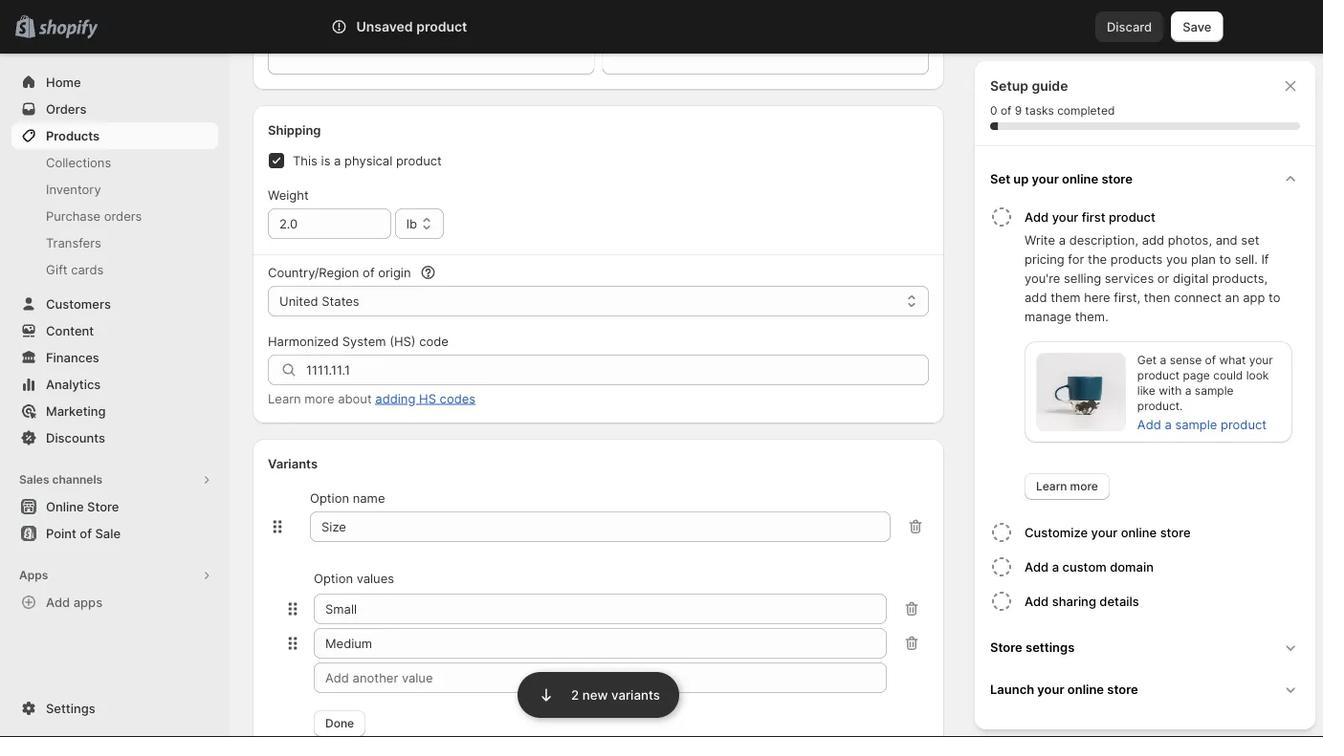 Task type: locate. For each thing, give the bounding box(es) containing it.
1 horizontal spatial store
[[990, 640, 1022, 655]]

of up page on the right of page
[[1205, 353, 1216, 367]]

to right app
[[1269, 290, 1280, 305]]

inventory link
[[11, 176, 218, 203]]

1 vertical spatial online
[[1121, 525, 1157, 540]]

0 vertical spatial more
[[305, 391, 334, 406]]

selling
[[1064, 271, 1101, 286]]

marketing link
[[11, 398, 218, 425]]

add a sample product button
[[1126, 411, 1278, 438]]

what
[[1219, 353, 1246, 367]]

more left about
[[305, 391, 334, 406]]

manage
[[1025, 309, 1072, 324]]

1 vertical spatial add
[[1025, 290, 1047, 305]]

search
[[415, 19, 456, 34]]

of for 9
[[1001, 104, 1012, 118]]

your right up
[[1032, 171, 1059, 186]]

more up customize your online store
[[1070, 480, 1098, 494]]

add inside "button"
[[1025, 210, 1049, 224]]

learn up customize on the right bottom of page
[[1036, 480, 1067, 494]]

more for learn more about adding hs codes
[[305, 391, 334, 406]]

your up add a custom domain
[[1091, 525, 1118, 540]]

online inside 'button'
[[1067, 682, 1104, 697]]

online down settings
[[1067, 682, 1104, 697]]

store inside launch your online store 'button'
[[1107, 682, 1138, 697]]

them.
[[1075, 309, 1109, 324]]

here
[[1084, 290, 1110, 305]]

0 vertical spatial learn
[[268, 391, 301, 406]]

launch
[[990, 682, 1034, 697]]

add
[[1025, 210, 1049, 224], [1137, 417, 1161, 432], [1025, 560, 1049, 574], [1025, 594, 1049, 609], [46, 595, 70, 610]]

apps button
[[11, 563, 218, 589]]

marketing
[[46, 404, 106, 419]]

learn down harmonized
[[268, 391, 301, 406]]

of inside button
[[80, 526, 92, 541]]

add up products
[[1142, 232, 1164, 247]]

add for first
[[1025, 210, 1049, 224]]

1 vertical spatial store
[[990, 640, 1022, 655]]

0 vertical spatial add
[[1142, 232, 1164, 247]]

tasks
[[1025, 104, 1054, 118]]

look
[[1246, 369, 1269, 383]]

write
[[1025, 232, 1055, 247]]

add inside button
[[1025, 594, 1049, 609]]

online up add your first product
[[1062, 171, 1098, 186]]

write a description, add photos, and set pricing for the products you plan to sell. if you're selling services or digital products, add them here first, then connect an app to manage them.
[[1025, 232, 1280, 324]]

option
[[310, 491, 349, 506], [314, 571, 353, 586]]

country/region of origin
[[268, 265, 411, 280]]

this is a physical product
[[293, 153, 442, 168]]

of left origin
[[363, 265, 375, 280]]

0 horizontal spatial learn
[[268, 391, 301, 406]]

online up domain
[[1121, 525, 1157, 540]]

add your first product
[[1025, 210, 1155, 224]]

sample down could
[[1195, 384, 1234, 398]]

learn for learn more about adding hs codes
[[268, 391, 301, 406]]

2 vertical spatial online
[[1067, 682, 1104, 697]]

add your first product element
[[986, 231, 1308, 500]]

1 horizontal spatial to
[[1269, 290, 1280, 305]]

add a custom domain button
[[1025, 550, 1308, 585]]

option left name
[[310, 491, 349, 506]]

product right physical
[[396, 153, 442, 168]]

united
[[279, 294, 318, 309]]

0 vertical spatial to
[[1219, 252, 1231, 266]]

completed
[[1057, 104, 1115, 118]]

1 horizontal spatial learn
[[1036, 480, 1067, 494]]

1 vertical spatial more
[[1070, 480, 1098, 494]]

0 vertical spatial store
[[87, 499, 119, 514]]

0 horizontal spatial more
[[305, 391, 334, 406]]

settings
[[46, 701, 95, 716]]

add sharing details
[[1025, 594, 1139, 609]]

your up look
[[1249, 353, 1273, 367]]

products link
[[11, 122, 218, 149]]

more inside add your first product element
[[1070, 480, 1098, 494]]

add a custom domain
[[1025, 560, 1154, 574]]

1 horizontal spatial add
[[1142, 232, 1164, 247]]

learn more link
[[1025, 474, 1110, 500]]

add for details
[[1025, 594, 1049, 609]]

add right mark add a custom domain as done icon
[[1025, 560, 1049, 574]]

purchase
[[46, 209, 101, 223]]

a left custom
[[1052, 560, 1059, 574]]

your inside "button"
[[1052, 210, 1078, 224]]

of
[[1001, 104, 1012, 118], [363, 265, 375, 280], [1205, 353, 1216, 367], [80, 526, 92, 541]]

your left first
[[1052, 210, 1078, 224]]

sales channels
[[19, 473, 102, 487]]

add down "product."
[[1137, 417, 1161, 432]]

with
[[1159, 384, 1182, 398]]

your for launch your online store
[[1037, 682, 1064, 697]]

1 vertical spatial learn
[[1036, 480, 1067, 494]]

1 vertical spatial store
[[1160, 525, 1191, 540]]

2 vertical spatial store
[[1107, 682, 1138, 697]]

for
[[1068, 252, 1084, 266]]

finances link
[[11, 344, 218, 371]]

store up first
[[1102, 171, 1133, 186]]

store up sale
[[87, 499, 119, 514]]

2 new variants
[[571, 688, 660, 703]]

more for learn more
[[1070, 480, 1098, 494]]

first,
[[1114, 290, 1140, 305]]

store down store settings button
[[1107, 682, 1138, 697]]

products
[[46, 128, 100, 143]]

learn
[[268, 391, 301, 406], [1036, 480, 1067, 494]]

Color text field
[[310, 512, 891, 542]]

Barcode (ISBN, UPC, GTIN, etc.) text field
[[602, 44, 929, 75]]

customize your online store
[[1025, 525, 1191, 540]]

learn inside add your first product element
[[1036, 480, 1067, 494]]

purchase orders
[[46, 209, 142, 223]]

your for add your first product
[[1052, 210, 1078, 224]]

of for sale
[[80, 526, 92, 541]]

of inside get a sense of what your product page could look like with a sample product. add a sample product
[[1205, 353, 1216, 367]]

of left '9'
[[1001, 104, 1012, 118]]

product inside "button"
[[1109, 210, 1155, 224]]

your inside button
[[1091, 525, 1118, 540]]

you
[[1166, 252, 1188, 266]]

online store button
[[0, 494, 230, 520]]

variants
[[268, 456, 318, 471]]

of left sale
[[80, 526, 92, 541]]

0 vertical spatial store
[[1102, 171, 1133, 186]]

None text field
[[314, 594, 887, 625], [314, 629, 887, 659], [314, 594, 887, 625], [314, 629, 887, 659]]

store up "add a custom domain" button
[[1160, 525, 1191, 540]]

option left values
[[314, 571, 353, 586]]

more
[[305, 391, 334, 406], [1070, 480, 1098, 494]]

0 horizontal spatial to
[[1219, 252, 1231, 266]]

product up description,
[[1109, 210, 1155, 224]]

launch your online store
[[990, 682, 1138, 697]]

collections link
[[11, 149, 218, 176]]

1 vertical spatial sample
[[1175, 417, 1217, 432]]

1 horizontal spatial more
[[1070, 480, 1098, 494]]

online inside button
[[1121, 525, 1157, 540]]

store up the launch
[[990, 640, 1022, 655]]

harmonized system (hs) code
[[268, 334, 448, 349]]

cards
[[71, 262, 104, 277]]

learn for learn more
[[1036, 480, 1067, 494]]

is
[[321, 153, 330, 168]]

digital
[[1173, 271, 1209, 286]]

to
[[1219, 252, 1231, 266], [1269, 290, 1280, 305]]

origin
[[378, 265, 411, 280]]

app
[[1243, 290, 1265, 305]]

adding
[[375, 391, 416, 406]]

channels
[[52, 473, 102, 487]]

done
[[325, 717, 354, 731]]

sample
[[1195, 384, 1234, 398], [1175, 417, 1217, 432]]

set up your online store
[[990, 171, 1133, 186]]

0 vertical spatial option
[[310, 491, 349, 506]]

0 vertical spatial online
[[1062, 171, 1098, 186]]

option for option name
[[310, 491, 349, 506]]

store settings
[[990, 640, 1075, 655]]

store inside customize your online store button
[[1160, 525, 1191, 540]]

add right mark add sharing details as done image
[[1025, 594, 1049, 609]]

product
[[416, 19, 467, 35], [396, 153, 442, 168], [1109, 210, 1155, 224], [1137, 369, 1180, 383], [1221, 417, 1267, 432]]

online inside button
[[1062, 171, 1098, 186]]

system
[[342, 334, 386, 349]]

country/region
[[268, 265, 359, 280]]

sample down "product."
[[1175, 417, 1217, 432]]

apps
[[73, 595, 102, 610]]

0 vertical spatial sample
[[1195, 384, 1234, 398]]

to down and
[[1219, 252, 1231, 266]]

add down you're
[[1025, 290, 1047, 305]]

1 vertical spatial option
[[314, 571, 353, 586]]

name
[[353, 491, 385, 506]]

product down look
[[1221, 417, 1267, 432]]

launch your online store button
[[982, 669, 1308, 711]]

add up write
[[1025, 210, 1049, 224]]

your inside 'button'
[[1037, 682, 1064, 697]]

0 horizontal spatial add
[[1025, 290, 1047, 305]]

a right write
[[1059, 232, 1066, 247]]

point of sale
[[46, 526, 121, 541]]

domain
[[1110, 560, 1154, 574]]

orders
[[104, 209, 142, 223]]

store settings button
[[982, 627, 1308, 669]]

purchase orders link
[[11, 203, 218, 230]]

online for launch your online store
[[1067, 682, 1104, 697]]

keeping
[[338, 23, 386, 38]]

shopify image
[[38, 20, 98, 39]]

add
[[1142, 232, 1164, 247], [1025, 290, 1047, 305]]

your right the launch
[[1037, 682, 1064, 697]]

harmonized
[[268, 334, 339, 349]]



Task type: describe. For each thing, give the bounding box(es) containing it.
product up sku (stock keeping unit) "text box"
[[416, 19, 467, 35]]

0 of 9 tasks completed
[[990, 104, 1115, 118]]

could
[[1213, 369, 1243, 383]]

or
[[1157, 271, 1169, 286]]

analytics
[[46, 377, 101, 392]]

first
[[1082, 210, 1106, 224]]

a right 'is'
[[334, 153, 341, 168]]

search button
[[384, 11, 939, 42]]

product.
[[1137, 399, 1183, 413]]

discounts
[[46, 430, 105, 445]]

option values
[[314, 571, 394, 586]]

store for launch your online store
[[1107, 682, 1138, 697]]

this
[[293, 153, 318, 168]]

an
[[1225, 290, 1239, 305]]

codes
[[440, 391, 476, 406]]

sharing
[[1052, 594, 1096, 609]]

point of sale button
[[0, 520, 230, 547]]

store inside set up your online store button
[[1102, 171, 1133, 186]]

settings link
[[11, 695, 218, 722]]

mark add your first product as done image
[[990, 206, 1013, 229]]

of for origin
[[363, 265, 375, 280]]

save button
[[1171, 11, 1223, 42]]

discounts link
[[11, 425, 218, 452]]

discard button
[[1095, 11, 1164, 42]]

mark add a custom domain as done image
[[990, 556, 1013, 579]]

connect
[[1174, 290, 1222, 305]]

get
[[1137, 353, 1157, 367]]

2
[[571, 688, 579, 703]]

adding hs codes link
[[375, 391, 476, 406]]

finances
[[46, 350, 99, 365]]

sales channels button
[[11, 467, 218, 494]]

orders link
[[11, 96, 218, 122]]

online for customize your online store
[[1121, 525, 1157, 540]]

code
[[419, 334, 448, 349]]

online store
[[46, 499, 119, 514]]

customize your online store button
[[1025, 516, 1308, 550]]

sales
[[19, 473, 49, 487]]

settings
[[1026, 640, 1075, 655]]

lb
[[406, 216, 417, 231]]

mark add sharing details as done image
[[990, 590, 1013, 613]]

weight
[[268, 188, 309, 202]]

pricing
[[1025, 252, 1064, 266]]

united states
[[279, 294, 359, 309]]

apps
[[19, 569, 48, 583]]

your inside button
[[1032, 171, 1059, 186]]

1 vertical spatial to
[[1269, 290, 1280, 305]]

your for customize your online store
[[1091, 525, 1118, 540]]

services
[[1105, 271, 1154, 286]]

gift cards
[[46, 262, 104, 277]]

get a sense of what your product page could look like with a sample product. add a sample product
[[1137, 353, 1273, 432]]

set
[[1241, 232, 1259, 247]]

inventory
[[46, 182, 101, 197]]

states
[[322, 294, 359, 309]]

add sharing details button
[[1025, 585, 1308, 619]]

collections
[[46, 155, 111, 170]]

then
[[1144, 290, 1170, 305]]

setup guide
[[990, 78, 1068, 94]]

the
[[1088, 252, 1107, 266]]

store for customize your online store
[[1160, 525, 1191, 540]]

0 horizontal spatial store
[[87, 499, 119, 514]]

set
[[990, 171, 1010, 186]]

sku (stock keeping unit)
[[268, 23, 418, 38]]

setup guide dialog
[[975, 61, 1315, 730]]

unit)
[[389, 23, 418, 38]]

custom
[[1062, 560, 1107, 574]]

add inside get a sense of what your product page could look like with a sample product. add a sample product
[[1137, 417, 1161, 432]]

product down get
[[1137, 369, 1180, 383]]

and
[[1216, 232, 1238, 247]]

store inside setup guide dialog
[[990, 640, 1022, 655]]

Harmonized System (HS) code text field
[[306, 355, 929, 386]]

a down page on the right of page
[[1185, 384, 1192, 398]]

sense
[[1170, 353, 1202, 367]]

your inside get a sense of what your product page could look like with a sample product. add a sample product
[[1249, 353, 1273, 367]]

values
[[356, 571, 394, 586]]

about
[[338, 391, 372, 406]]

if
[[1261, 252, 1269, 266]]

add for custom
[[1025, 560, 1049, 574]]

learn more
[[1036, 480, 1098, 494]]

point
[[46, 526, 76, 541]]

add apps button
[[11, 589, 218, 616]]

Weight text field
[[268, 209, 391, 239]]

done button
[[314, 711, 366, 738]]

add apps
[[46, 595, 102, 610]]

add left "apps"
[[46, 595, 70, 610]]

details
[[1100, 594, 1139, 609]]

shipping
[[268, 122, 321, 137]]

mark customize your online store as done image
[[990, 521, 1013, 544]]

learn more about adding hs codes
[[268, 391, 476, 406]]

0
[[990, 104, 997, 118]]

point of sale link
[[11, 520, 218, 547]]

SKU (Stock Keeping Unit) text field
[[268, 44, 595, 75]]

transfers link
[[11, 230, 218, 256]]

Add another value text field
[[314, 663, 887, 694]]

2 new variants button
[[518, 671, 679, 718]]

unsaved
[[356, 19, 413, 35]]

a right get
[[1160, 353, 1166, 367]]

a inside button
[[1052, 560, 1059, 574]]

gift cards link
[[11, 256, 218, 283]]

analytics link
[[11, 371, 218, 398]]

orders
[[46, 101, 87, 116]]

variants
[[611, 688, 660, 703]]

new
[[582, 688, 608, 703]]

option for option values
[[314, 571, 353, 586]]

a down "product."
[[1165, 417, 1172, 432]]

a inside write a description, add photos, and set pricing for the products you plan to sell. if you're selling services or digital products, add them here first, then connect an app to manage them.
[[1059, 232, 1066, 247]]

customers
[[46, 297, 111, 311]]

9
[[1015, 104, 1022, 118]]



Task type: vqa. For each thing, say whether or not it's contained in the screenshot.
Add sharing details
yes



